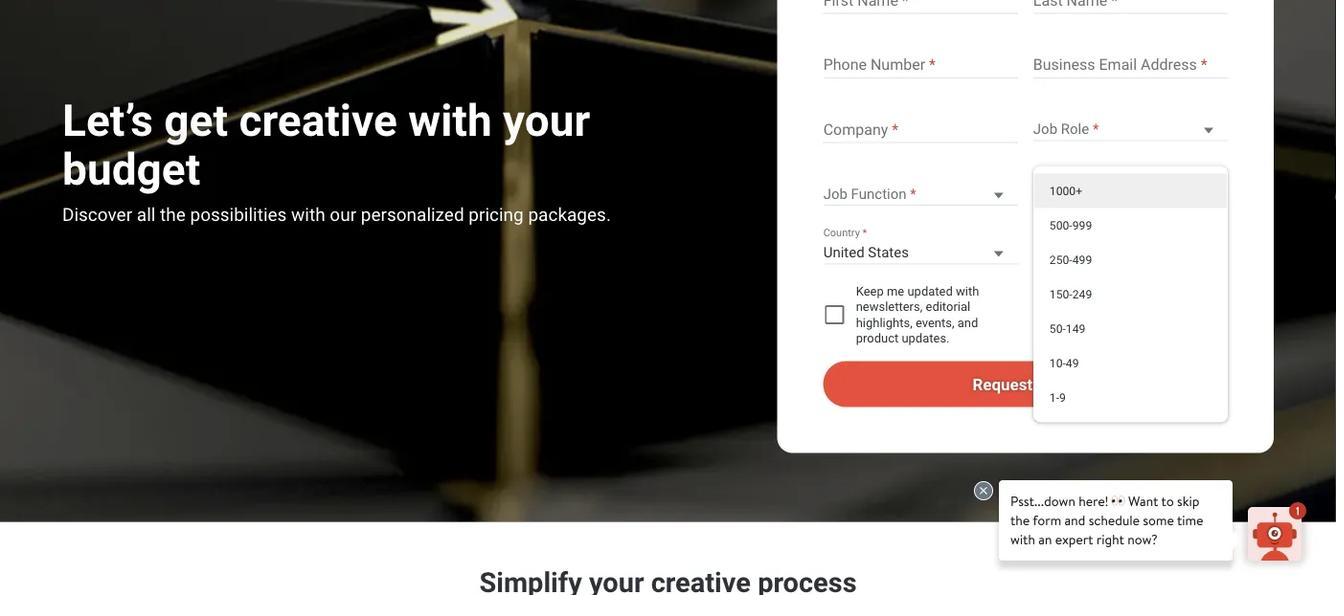 Task type: locate. For each thing, give the bounding box(es) containing it.
states
[[868, 244, 909, 261]]

country *
[[824, 227, 867, 239]]

*
[[863, 227, 867, 239]]

with
[[408, 95, 492, 146], [956, 285, 980, 299]]

me
[[887, 285, 905, 299]]

keep
[[856, 285, 884, 299]]

united
[[824, 244, 865, 261]]

let's get creative with your budget banner
[[0, 0, 1337, 526]]

with inside let's get creative with your budget
[[408, 95, 492, 146]]

events,
[[916, 316, 955, 330]]

1 horizontal spatial with
[[956, 285, 980, 299]]

budget
[[62, 144, 200, 195]]

let's get creative with your budget
[[62, 95, 591, 195]]

keep me updated with newsletters, editorial highlights, events, and product updates.
[[856, 285, 980, 346]]

highlights,
[[856, 316, 913, 330]]

0 horizontal spatial with
[[408, 95, 492, 146]]

Company text field
[[824, 120, 1018, 143]]

with inside keep me updated with newsletters, editorial highlights, events, and product updates.
[[956, 285, 980, 299]]

1 vertical spatial with
[[956, 285, 980, 299]]

with for updated
[[956, 285, 980, 299]]

quote
[[1037, 375, 1079, 394]]

request quote
[[973, 375, 1079, 394]]

0 vertical spatial with
[[408, 95, 492, 146]]



Task type: describe. For each thing, give the bounding box(es) containing it.
editorial
[[926, 300, 971, 314]]

request quote button
[[824, 362, 1228, 408]]

your
[[503, 95, 591, 146]]

with for creative
[[408, 95, 492, 146]]

product
[[856, 331, 899, 346]]

updated
[[908, 285, 953, 299]]

Business Email Address text field
[[1034, 55, 1228, 79]]

newsletters,
[[856, 300, 923, 314]]

get
[[164, 95, 228, 146]]

First Name text field
[[824, 0, 1018, 14]]

Phone Number text field
[[824, 55, 1018, 79]]

creative
[[239, 95, 398, 146]]

and
[[958, 316, 979, 330]]

country
[[824, 227, 860, 239]]

united states
[[824, 244, 909, 261]]

let's
[[62, 95, 153, 146]]

updates.
[[902, 331, 950, 346]]

request
[[973, 375, 1033, 394]]

Last Name text field
[[1034, 0, 1228, 14]]



Task type: vqa. For each thing, say whether or not it's contained in the screenshot.
the bpm (lowest first)
no



